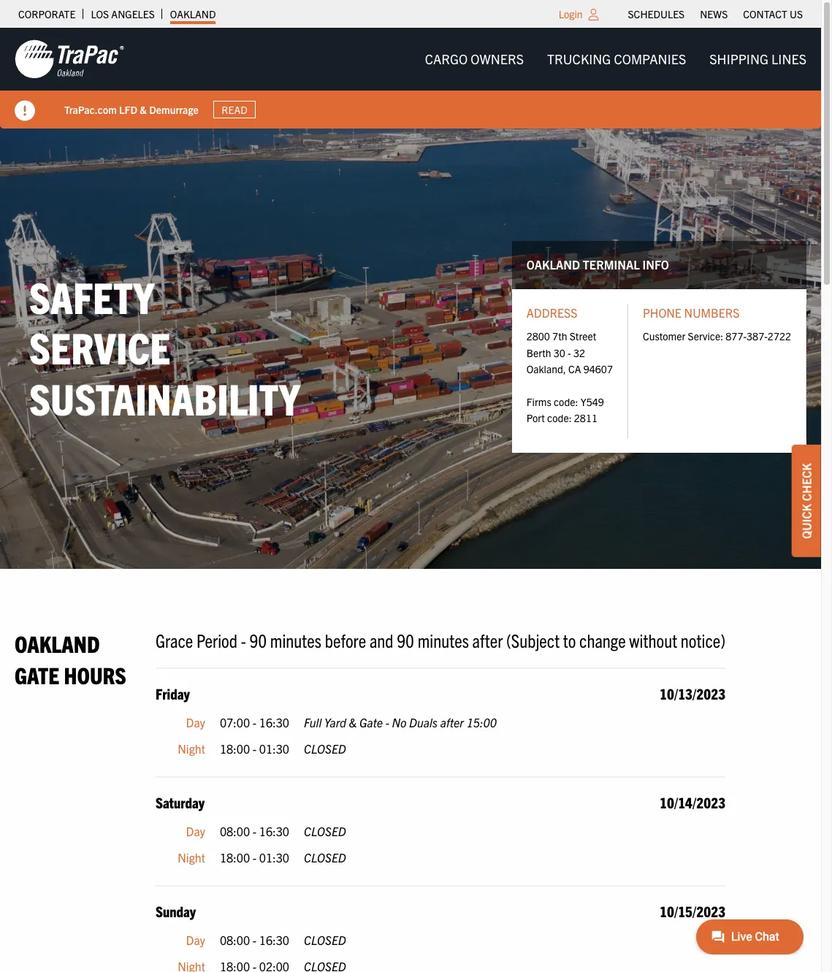 Task type: vqa. For each thing, say whether or not it's contained in the screenshot.
Customer Service: 877-387-2722 on the top
yes



Task type: locate. For each thing, give the bounding box(es) containing it.
full
[[304, 715, 322, 730]]

08:00
[[220, 824, 250, 839], [220, 933, 250, 948]]

safety
[[29, 269, 154, 323]]

1 vertical spatial 18:00
[[220, 850, 250, 865]]

oakland up address
[[527, 257, 580, 272]]

night
[[178, 741, 205, 756], [178, 850, 205, 865]]

1 vertical spatial oakland
[[527, 257, 580, 272]]

0 vertical spatial 08:00 - 16:30
[[220, 824, 289, 839]]

1 vertical spatial 16:30
[[259, 824, 289, 839]]

3 day from the top
[[186, 933, 205, 948]]

1 08:00 from the top
[[220, 824, 250, 839]]

firms
[[527, 395, 551, 408]]

menu bar
[[620, 4, 811, 24], [413, 44, 818, 74]]

closed
[[304, 741, 346, 756], [304, 824, 346, 839], [304, 850, 346, 865], [304, 933, 346, 948]]

quick
[[799, 504, 814, 539]]

2 vertical spatial day
[[186, 933, 205, 948]]

0 vertical spatial 18:00 - 01:30
[[220, 741, 289, 756]]

sustainability
[[29, 371, 300, 424]]

day down friday
[[186, 715, 205, 730]]

18:00 - 01:30
[[220, 741, 289, 756], [220, 850, 289, 865]]

18:00
[[220, 741, 250, 756], [220, 850, 250, 865]]

1 horizontal spatial 90
[[397, 628, 414, 652]]

trucking companies link
[[536, 44, 698, 74]]

gate inside the oakland gate hours
[[15, 661, 59, 689]]

companies
[[614, 50, 686, 67]]

1 vertical spatial 08:00 - 16:30
[[220, 933, 289, 948]]

0 horizontal spatial 90
[[249, 628, 267, 652]]

oakland
[[170, 7, 216, 20], [527, 257, 580, 272], [15, 629, 100, 658]]

1 closed from the top
[[304, 741, 346, 756]]

& for gate
[[349, 715, 357, 730]]

0 vertical spatial 08:00
[[220, 824, 250, 839]]

08:00 for saturday
[[220, 824, 250, 839]]

3 16:30 from the top
[[259, 933, 289, 948]]

1 01:30 from the top
[[259, 741, 289, 756]]

street
[[570, 330, 596, 343]]

after right duals
[[440, 715, 464, 730]]

2 01:30 from the top
[[259, 850, 289, 865]]

1 vertical spatial night
[[178, 850, 205, 865]]

1 vertical spatial 18:00 - 01:30
[[220, 850, 289, 865]]

08:00 - 16:30
[[220, 824, 289, 839], [220, 933, 289, 948]]

oakland for oakland gate hours
[[15, 629, 100, 658]]

0 vertical spatial after
[[472, 628, 503, 652]]

0 vertical spatial &
[[140, 103, 147, 116]]

1 horizontal spatial minutes
[[418, 628, 469, 652]]

oakland for oakland terminal info
[[527, 257, 580, 272]]

1 horizontal spatial gate
[[359, 715, 383, 730]]

2800
[[527, 330, 550, 343]]

cargo owners
[[425, 50, 524, 67]]

sunday
[[156, 903, 196, 921]]

01:30 for friday
[[259, 741, 289, 756]]

2800 7th street berth 30 - 32 oakland, ca 94607
[[527, 330, 613, 376]]

banner
[[0, 28, 832, 129]]

0 vertical spatial day
[[186, 715, 205, 730]]

night for friday
[[178, 741, 205, 756]]

code:
[[554, 395, 578, 408], [547, 412, 572, 425]]

day down sunday at the bottom left
[[186, 933, 205, 948]]

no
[[392, 715, 406, 730]]

2 90 from the left
[[397, 628, 414, 652]]

1 vertical spatial 01:30
[[259, 850, 289, 865]]

cargo owners link
[[413, 44, 536, 74]]

los
[[91, 7, 109, 20]]

90
[[249, 628, 267, 652], [397, 628, 414, 652]]

1 vertical spatial &
[[349, 715, 357, 730]]

90 right and
[[397, 628, 414, 652]]

1 night from the top
[[178, 741, 205, 756]]

0 vertical spatial oakland
[[170, 7, 216, 20]]

90 right period
[[249, 628, 267, 652]]

16:30 for sunday
[[259, 933, 289, 948]]

0 vertical spatial menu bar
[[620, 4, 811, 24]]

gate left no
[[359, 715, 383, 730]]

01:30 for saturday
[[259, 850, 289, 865]]

2 vertical spatial oakland
[[15, 629, 100, 658]]

code: up 2811
[[554, 395, 578, 408]]

08:00 - 16:30 for saturday
[[220, 824, 289, 839]]

0 horizontal spatial gate
[[15, 661, 59, 689]]

1 day from the top
[[186, 715, 205, 730]]

numbers
[[684, 305, 740, 320]]

-
[[568, 346, 571, 359], [241, 628, 246, 652], [253, 715, 257, 730], [386, 715, 389, 730], [253, 741, 257, 756], [253, 824, 257, 839], [253, 850, 257, 865], [253, 933, 257, 948]]

login link
[[559, 7, 583, 20]]

7th
[[552, 330, 567, 343]]

solid image
[[15, 101, 35, 121]]

service:
[[688, 330, 723, 343]]

contact
[[743, 7, 787, 20]]

minutes left the before
[[270, 628, 321, 652]]

0 horizontal spatial minutes
[[270, 628, 321, 652]]

1 90 from the left
[[249, 628, 267, 652]]

0 horizontal spatial oakland
[[15, 629, 100, 658]]

0 vertical spatial night
[[178, 741, 205, 756]]

day down saturday
[[186, 824, 205, 839]]

without
[[629, 628, 677, 652]]

2 08:00 from the top
[[220, 933, 250, 948]]

16:30 for friday
[[259, 715, 289, 730]]

news link
[[700, 4, 728, 24]]

& right the yard
[[349, 715, 357, 730]]

0 vertical spatial 01:30
[[259, 741, 289, 756]]

code: right port
[[547, 412, 572, 425]]

0 vertical spatial 16:30
[[259, 715, 289, 730]]

after
[[472, 628, 503, 652], [440, 715, 464, 730]]

night up saturday
[[178, 741, 205, 756]]

after left (subject
[[472, 628, 503, 652]]

2 night from the top
[[178, 850, 205, 865]]

minutes
[[270, 628, 321, 652], [418, 628, 469, 652]]

night down saturday
[[178, 850, 205, 865]]

0 vertical spatial 18:00
[[220, 741, 250, 756]]

1 18:00 - 01:30 from the top
[[220, 741, 289, 756]]

07:00
[[220, 715, 250, 730]]

1 horizontal spatial &
[[349, 715, 357, 730]]

08:00 for sunday
[[220, 933, 250, 948]]

oakland inside the oakland gate hours
[[15, 629, 100, 658]]

news
[[700, 7, 728, 20]]

menu bar up shipping on the top right
[[620, 4, 811, 24]]

minutes right and
[[418, 628, 469, 652]]

2 vertical spatial 16:30
[[259, 933, 289, 948]]

01:30
[[259, 741, 289, 756], [259, 850, 289, 865]]

1 16:30 from the top
[[259, 715, 289, 730]]

oakland image
[[15, 39, 124, 80]]

day for friday
[[186, 715, 205, 730]]

oakland up the hours
[[15, 629, 100, 658]]

customer service: 877-387-2722
[[643, 330, 791, 343]]

0 vertical spatial gate
[[15, 661, 59, 689]]

gate
[[15, 661, 59, 689], [359, 715, 383, 730]]

2 16:30 from the top
[[259, 824, 289, 839]]

shipping lines link
[[698, 44, 818, 74]]

oakland link
[[170, 4, 216, 24]]

berth
[[527, 346, 551, 359]]

1 vertical spatial 08:00
[[220, 933, 250, 948]]

1 18:00 from the top
[[220, 741, 250, 756]]

1 08:00 - 16:30 from the top
[[220, 824, 289, 839]]

2 08:00 - 16:30 from the top
[[220, 933, 289, 948]]

friday
[[156, 685, 190, 703]]

grace period - 90 minutes before and 90 minutes after (subject to change without notice)
[[156, 628, 726, 652]]

safety service sustainability
[[29, 269, 300, 424]]

oakland right angeles
[[170, 7, 216, 20]]

1 vertical spatial after
[[440, 715, 464, 730]]

quick check
[[799, 463, 814, 539]]

oakland for oakland
[[170, 7, 216, 20]]

2 18:00 - 01:30 from the top
[[220, 850, 289, 865]]

1 horizontal spatial oakland
[[170, 7, 216, 20]]

&
[[140, 103, 147, 116], [349, 715, 357, 730]]

1 vertical spatial menu bar
[[413, 44, 818, 74]]

1 vertical spatial day
[[186, 824, 205, 839]]

2 day from the top
[[186, 824, 205, 839]]

read
[[222, 103, 247, 116]]

trucking companies
[[547, 50, 686, 67]]

2 18:00 from the top
[[220, 850, 250, 865]]

oakland,
[[527, 363, 566, 376]]

387-
[[747, 330, 768, 343]]

0 horizontal spatial &
[[140, 103, 147, 116]]

& right the lfd
[[140, 103, 147, 116]]

18:00 - 01:30 for friday
[[220, 741, 289, 756]]

gate left the hours
[[15, 661, 59, 689]]

before
[[325, 628, 366, 652]]

18:00 for friday
[[220, 741, 250, 756]]

menu bar down light icon
[[413, 44, 818, 74]]

day for sunday
[[186, 933, 205, 948]]

2 horizontal spatial oakland
[[527, 257, 580, 272]]

30
[[554, 346, 565, 359]]

change
[[579, 628, 626, 652]]

10/13/2023
[[660, 685, 726, 703]]



Task type: describe. For each thing, give the bounding box(es) containing it.
and
[[370, 628, 393, 652]]

2722
[[768, 330, 791, 343]]

1 minutes from the left
[[270, 628, 321, 652]]

877-
[[726, 330, 747, 343]]

demurrage
[[149, 103, 199, 116]]

lfd
[[119, 103, 137, 116]]

period
[[197, 628, 237, 652]]

terminal
[[583, 257, 640, 272]]

menu bar containing schedules
[[620, 4, 811, 24]]

login
[[559, 7, 583, 20]]

oakland terminal info
[[527, 257, 669, 272]]

32
[[573, 346, 585, 359]]

us
[[790, 7, 803, 20]]

day for saturday
[[186, 824, 205, 839]]

customer
[[643, 330, 686, 343]]

& for demurrage
[[140, 103, 147, 116]]

duals
[[409, 715, 438, 730]]

schedules
[[628, 7, 685, 20]]

quick check link
[[792, 445, 821, 557]]

16:30 for saturday
[[259, 824, 289, 839]]

owners
[[471, 50, 524, 67]]

trapac.com
[[64, 103, 117, 116]]

hours
[[64, 661, 126, 689]]

2 closed from the top
[[304, 824, 346, 839]]

1 vertical spatial gate
[[359, 715, 383, 730]]

full yard & gate - no duals after 15:00
[[304, 715, 497, 730]]

service
[[29, 320, 171, 373]]

schedules link
[[628, 4, 685, 24]]

15:00
[[467, 715, 497, 730]]

oakland gate hours
[[15, 629, 126, 689]]

y549
[[581, 395, 604, 408]]

angeles
[[111, 7, 155, 20]]

phone numbers
[[643, 305, 740, 320]]

los angeles
[[91, 7, 155, 20]]

94607
[[584, 363, 613, 376]]

port
[[527, 412, 545, 425]]

10/15/2023
[[660, 903, 726, 921]]

firms code:  y549 port code:  2811
[[527, 395, 604, 425]]

1 vertical spatial code:
[[547, 412, 572, 425]]

info
[[643, 257, 669, 272]]

banner containing cargo owners
[[0, 28, 832, 129]]

cargo
[[425, 50, 468, 67]]

- inside '2800 7th street berth 30 - 32 oakland, ca 94607'
[[568, 346, 571, 359]]

3 closed from the top
[[304, 850, 346, 865]]

trucking
[[547, 50, 611, 67]]

phone
[[643, 305, 682, 320]]

contact us link
[[743, 4, 803, 24]]

grace
[[156, 628, 193, 652]]

18:00 for saturday
[[220, 850, 250, 865]]

10/14/2023
[[660, 794, 726, 812]]

shipping
[[710, 50, 769, 67]]

menu bar containing cargo owners
[[413, 44, 818, 74]]

2811
[[574, 412, 598, 425]]

08:00 - 16:30 for sunday
[[220, 933, 289, 948]]

trapac.com lfd & demurrage
[[64, 103, 199, 116]]

4 closed from the top
[[304, 933, 346, 948]]

notice)
[[681, 628, 726, 652]]

shipping lines
[[710, 50, 807, 67]]

lines
[[772, 50, 807, 67]]

(subject
[[506, 628, 560, 652]]

18:00 - 01:30 for saturday
[[220, 850, 289, 865]]

night for saturday
[[178, 850, 205, 865]]

to
[[563, 628, 576, 652]]

contact us
[[743, 7, 803, 20]]

address
[[527, 305, 577, 320]]

corporate
[[18, 7, 76, 20]]

yard
[[324, 715, 346, 730]]

ca
[[568, 363, 581, 376]]

2 minutes from the left
[[418, 628, 469, 652]]

0 horizontal spatial after
[[440, 715, 464, 730]]

07:00 - 16:30
[[220, 715, 289, 730]]

0 vertical spatial code:
[[554, 395, 578, 408]]

read link
[[213, 101, 256, 118]]

saturday
[[156, 794, 205, 812]]

1 horizontal spatial after
[[472, 628, 503, 652]]

light image
[[589, 9, 599, 20]]

check
[[799, 463, 814, 501]]

corporate link
[[18, 4, 76, 24]]

los angeles link
[[91, 4, 155, 24]]



